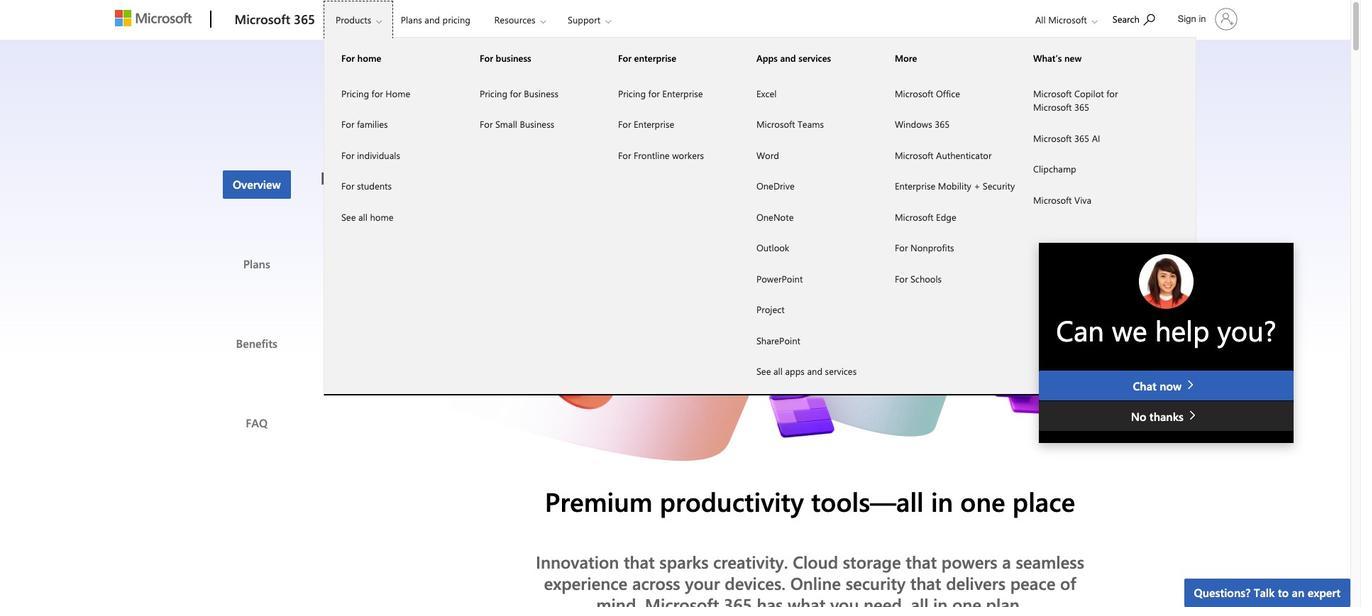 Task type: describe. For each thing, give the bounding box(es) containing it.
search
[[1113, 13, 1140, 25]]

microsoft viva link
[[1017, 184, 1155, 215]]

for inside the microsoft copilot for microsoft 365
[[1107, 87, 1119, 99]]

1 vertical spatial in
[[931, 484, 954, 518]]

0 vertical spatial in
[[1199, 13, 1207, 24]]

all for home
[[359, 211, 368, 223]]

all inside innovation that sparks creativity. cloud storage that powers a seamless experience across your devices. online security that delivers peace of mind. microsoft 365 has what you need, all in one plan.
[[911, 593, 929, 607]]

365 inside innovation that sparks creativity. cloud storage that powers a seamless experience across your devices. online security that delivers peace of mind. microsoft 365 has what you need, all in one plan.
[[724, 593, 753, 607]]

find the right plan for you
[[321, 166, 524, 189]]

pricing for business
[[480, 87, 559, 99]]

sign in link
[[1170, 2, 1244, 36]]

overview button
[[223, 170, 291, 198]]

questions? talk to an expert button
[[1185, 579, 1351, 607]]

security
[[846, 572, 906, 594]]

outlook
[[757, 241, 790, 253]]

you inside innovation that sparks creativity. cloud storage that powers a seamless experience across your devices. online security that delivers peace of mind. microsoft 365 has what you need, all in one plan.
[[831, 593, 859, 607]]

for for home
[[372, 87, 383, 99]]

frontline
[[634, 149, 670, 161]]

that up 'mind.'
[[624, 550, 655, 573]]

copilot
[[1075, 87, 1105, 99]]

outlook link
[[740, 232, 878, 263]]

overview
[[233, 176, 281, 191]]

in inside innovation that sparks creativity. cloud storage that powers a seamless experience across your devices. online security that delivers peace of mind. microsoft 365 has what you need, all in one plan.
[[934, 593, 948, 607]]

for right plan
[[468, 166, 491, 189]]

find
[[321, 166, 354, 189]]

plans button
[[223, 250, 291, 278]]

that right need,
[[911, 572, 942, 594]]

innovation that sparks creativity. cloud storage that powers a seamless experience across your devices. online security that delivers peace of mind. microsoft 365 has what you need, all in one plan.
[[536, 550, 1085, 607]]

for business element
[[463, 77, 601, 140]]

what's new heading
[[1017, 38, 1155, 78]]

0 vertical spatial microsoft 365
[[235, 11, 315, 28]]

for for for students
[[341, 180, 355, 192]]

project link
[[740, 294, 878, 325]]

authenticator
[[937, 149, 992, 161]]

for enterprise
[[618, 118, 675, 130]]

productivity
[[660, 484, 804, 518]]

microsoft viva
[[1034, 193, 1092, 206]]

see all home
[[341, 211, 394, 223]]

pricing for home link
[[324, 78, 463, 109]]

help
[[1156, 311, 1210, 349]]

benefits
[[236, 335, 278, 350]]

for home
[[341, 52, 382, 64]]

microsoft inside apps and services element
[[757, 118, 796, 130]]

resources button
[[482, 1, 558, 39]]

chat
[[1133, 378, 1157, 393]]

premium
[[545, 484, 653, 518]]

business
[[496, 52, 532, 64]]

for enterprise link
[[601, 109, 740, 140]]

new
[[1065, 52, 1082, 64]]

0 vertical spatial one
[[961, 484, 1006, 518]]

for for business
[[510, 87, 522, 99]]

for small business link
[[463, 109, 601, 140]]

excel link
[[740, 78, 878, 109]]

search button
[[1107, 2, 1162, 34]]

see all apps and services link
[[740, 356, 878, 387]]

microsoft office link
[[878, 78, 1017, 109]]

powerpoint link
[[740, 263, 878, 294]]

for for for small business
[[480, 118, 493, 130]]

devices.
[[725, 572, 786, 594]]

enterprise
[[634, 52, 677, 64]]

for students link
[[324, 170, 463, 201]]

pricing for pricing for home
[[341, 87, 369, 99]]

products button
[[324, 1, 394, 39]]

see for see all apps and services
[[757, 365, 771, 377]]

for for for schools
[[895, 272, 908, 284]]

1 vertical spatial enterprise
[[634, 118, 675, 130]]

see all apps and services
[[757, 365, 857, 377]]

premium productivity tools—all in one place
[[545, 484, 1076, 518]]

apps
[[786, 365, 805, 377]]

services inside the see all apps and services link
[[825, 365, 857, 377]]

nonprofits
[[911, 241, 955, 253]]

workers
[[673, 149, 704, 161]]

innovation
[[536, 550, 619, 573]]

enterprise mobility + security
[[895, 180, 1016, 192]]

home inside 'link'
[[370, 211, 394, 223]]

for nonprofits
[[895, 241, 955, 253]]

apps and services
[[757, 52, 832, 64]]

small
[[496, 118, 518, 130]]

for for for frontline workers
[[618, 149, 631, 161]]

services inside apps and services heading
[[799, 52, 832, 64]]

for for for families
[[341, 118, 355, 130]]

see all home link
[[324, 201, 463, 232]]

pricing for home
[[341, 87, 411, 99]]

365 inside more element
[[935, 118, 950, 130]]

place
[[1013, 484, 1076, 518]]

teams
[[798, 118, 824, 130]]

we
[[1113, 311, 1148, 349]]

windows
[[895, 118, 933, 130]]

mind.
[[597, 593, 641, 607]]

mobility
[[938, 180, 972, 192]]

microsoft edge link
[[878, 201, 1017, 232]]

benefits button
[[223, 329, 291, 357]]

for for for business
[[480, 52, 493, 64]]

and for plans
[[425, 13, 440, 26]]

for enterprise
[[618, 52, 677, 64]]

for enterprise element
[[601, 77, 740, 170]]

for schools link
[[878, 263, 1017, 294]]

questions? talk to an expert
[[1195, 585, 1341, 600]]

viva
[[1075, 193, 1092, 206]]

for business heading
[[463, 38, 601, 78]]

for for enterprise
[[649, 87, 660, 99]]

2 horizontal spatial and
[[808, 365, 823, 377]]

sharepoint link
[[740, 325, 878, 356]]

0 vertical spatial enterprise
[[663, 87, 703, 99]]

and for apps
[[781, 52, 796, 64]]

for nonprofits link
[[878, 232, 1017, 263]]



Task type: locate. For each thing, give the bounding box(es) containing it.
business right small
[[520, 118, 555, 130]]

0 horizontal spatial plans
[[243, 256, 270, 271]]

pricing for pricing for enterprise
[[618, 87, 646, 99]]

home up pricing for home
[[358, 52, 382, 64]]

for inside 'element'
[[480, 118, 493, 130]]

home down students on the top of page
[[370, 211, 394, 223]]

cloud
[[793, 550, 839, 573]]

of
[[1061, 572, 1077, 594]]

what
[[788, 593, 826, 607]]

pricing inside pricing for enterprise link
[[618, 87, 646, 99]]

questions?
[[1195, 585, 1251, 600]]

in up powers
[[931, 484, 954, 518]]

that
[[624, 550, 655, 573], [906, 550, 937, 573], [911, 572, 942, 594]]

0 vertical spatial business
[[524, 87, 559, 99]]

0 horizontal spatial and
[[425, 13, 440, 26]]

experience
[[544, 572, 628, 594]]

microsoft 365
[[235, 11, 315, 28], [321, 180, 638, 248]]

for left frontline
[[618, 149, 631, 161]]

onenote
[[757, 211, 794, 223]]

powers
[[942, 550, 998, 573]]

sign in
[[1178, 13, 1207, 24]]

see inside 'link'
[[341, 211, 356, 223]]

for left the
[[341, 180, 355, 192]]

you down small
[[495, 166, 524, 189]]

home inside heading
[[358, 52, 382, 64]]

and
[[425, 13, 440, 26], [781, 52, 796, 64], [808, 365, 823, 377]]

expert
[[1308, 585, 1341, 600]]

2 horizontal spatial all
[[911, 593, 929, 607]]

all
[[1036, 13, 1046, 26]]

plans for plans
[[243, 256, 270, 271]]

and inside heading
[[781, 52, 796, 64]]

for left the 'home'
[[372, 87, 383, 99]]

2 vertical spatial and
[[808, 365, 823, 377]]

business for pricing for business
[[524, 87, 559, 99]]

business up for small business link
[[524, 87, 559, 99]]

0 vertical spatial you
[[495, 166, 524, 189]]

for individuals
[[341, 149, 400, 161]]

0 horizontal spatial pricing
[[341, 87, 369, 99]]

0 horizontal spatial see
[[341, 211, 356, 223]]

0 vertical spatial and
[[425, 13, 440, 26]]

enterprise inside more element
[[895, 180, 936, 192]]

delivers
[[947, 572, 1006, 594]]

microsoft 365 ai link
[[1017, 122, 1155, 153]]

for left business
[[480, 52, 493, 64]]

enterprise up for enterprise link
[[663, 87, 703, 99]]

plan
[[430, 166, 464, 189]]

1 horizontal spatial microsoft 365
[[321, 180, 638, 248]]

in right sign
[[1199, 13, 1207, 24]]

all right need,
[[911, 593, 929, 607]]

1 horizontal spatial see
[[757, 365, 771, 377]]

see down for students
[[341, 211, 356, 223]]

all inside 'link'
[[359, 211, 368, 223]]

need,
[[864, 593, 907, 607]]

all
[[359, 211, 368, 223], [774, 365, 783, 377], [911, 593, 929, 607]]

creativity.
[[714, 550, 789, 573]]

for individuals link
[[324, 140, 463, 170]]

microsoft copilot for microsoft 365
[[1034, 87, 1119, 113]]

1 vertical spatial you
[[831, 593, 859, 607]]

peace
[[1011, 572, 1056, 594]]

onenote link
[[740, 201, 878, 232]]

for down pricing for enterprise
[[618, 118, 631, 130]]

thanks
[[1150, 409, 1184, 424]]

for families link
[[324, 109, 463, 140]]

for left small
[[480, 118, 493, 130]]

1 vertical spatial services
[[825, 365, 857, 377]]

1 horizontal spatial and
[[781, 52, 796, 64]]

1 vertical spatial microsoft 365
[[321, 180, 638, 248]]

pricing inside pricing for home link
[[341, 87, 369, 99]]

edge
[[937, 211, 957, 223]]

individuals
[[357, 149, 400, 161]]

for home element
[[324, 77, 463, 232]]

1 vertical spatial one
[[953, 593, 982, 607]]

what's
[[1034, 52, 1063, 64]]

1 horizontal spatial plans
[[401, 13, 422, 26]]

chat now button
[[1039, 370, 1294, 400]]

3 pricing from the left
[[618, 87, 646, 99]]

1 vertical spatial and
[[781, 52, 796, 64]]

all microsoft button
[[1024, 1, 1105, 39]]

more heading
[[878, 38, 1017, 78]]

all down for students
[[359, 211, 368, 223]]

talk
[[1254, 585, 1275, 600]]

see inside apps and services element
[[757, 365, 771, 377]]

can
[[1057, 311, 1105, 349]]

windows 365 link
[[878, 109, 1017, 140]]

microsoft 365 ai
[[1034, 132, 1101, 144]]

for right copilot
[[1107, 87, 1119, 99]]

one inside innovation that sparks creativity. cloud storage that powers a seamless experience across your devices. online security that delivers peace of mind. microsoft 365 has what you need, all in one plan.
[[953, 593, 982, 607]]

for schools
[[895, 272, 942, 284]]

1 vertical spatial home
[[370, 211, 394, 223]]

security
[[983, 180, 1016, 192]]

plans
[[401, 13, 422, 26], [243, 256, 270, 271]]

clipchamp
[[1034, 163, 1077, 175]]

powerpoint
[[757, 272, 803, 284]]

for down products
[[341, 52, 355, 64]]

business for for small business
[[520, 118, 555, 130]]

2 vertical spatial enterprise
[[895, 180, 936, 192]]

plans and pricing
[[401, 13, 471, 26]]

a
[[1003, 550, 1012, 573]]

0 vertical spatial plans
[[401, 13, 422, 26]]

1 vertical spatial all
[[774, 365, 783, 377]]

for up for small business
[[510, 87, 522, 99]]

ai
[[1092, 132, 1101, 144]]

pricing up for enterprise
[[618, 87, 646, 99]]

for for for enterprise
[[618, 52, 632, 64]]

for left 'families'
[[341, 118, 355, 130]]

for left "schools"
[[895, 272, 908, 284]]

2 vertical spatial all
[[911, 593, 929, 607]]

1 horizontal spatial all
[[774, 365, 783, 377]]

services down 'sharepoint' link
[[825, 365, 857, 377]]

faq button
[[223, 409, 291, 437]]

windows 365
[[895, 118, 950, 130]]

pricing up for families
[[341, 87, 369, 99]]

that left powers
[[906, 550, 937, 573]]

for home heading
[[324, 38, 463, 78]]

2 pricing from the left
[[480, 87, 508, 99]]

for up for enterprise
[[649, 87, 660, 99]]

0 horizontal spatial you
[[495, 166, 524, 189]]

online
[[791, 572, 841, 594]]

1 vertical spatial business
[[520, 118, 555, 130]]

sharepoint
[[757, 334, 801, 346]]

enterprise up microsoft edge
[[895, 180, 936, 192]]

no thanks button
[[1039, 401, 1294, 431]]

plans and pricing link
[[395, 1, 477, 35]]

clipchamp link
[[1017, 153, 1155, 184]]

for left the nonprofits
[[895, 241, 908, 253]]

to
[[1279, 585, 1289, 600]]

enterprise mobility + security link
[[878, 170, 1017, 201]]

more element
[[878, 77, 1017, 294]]

1 horizontal spatial you
[[831, 593, 859, 607]]

microsoft image
[[115, 10, 191, 26]]

pricing up small
[[480, 87, 508, 99]]

for students
[[341, 180, 392, 192]]

1 vertical spatial plans
[[243, 256, 270, 271]]

pricing
[[443, 13, 471, 26]]

for up find
[[341, 149, 355, 161]]

you right what
[[831, 593, 859, 607]]

sparks
[[660, 550, 709, 573]]

home
[[386, 87, 411, 99]]

support
[[568, 13, 601, 26]]

more
[[895, 52, 918, 64]]

0 horizontal spatial all
[[359, 211, 368, 223]]

enterprise up frontline
[[634, 118, 675, 130]]

schools
[[911, 272, 942, 284]]

0 vertical spatial see
[[341, 211, 356, 223]]

onedrive link
[[740, 170, 878, 201]]

across
[[633, 572, 681, 594]]

in down powers
[[934, 593, 948, 607]]

all for apps
[[774, 365, 783, 377]]

pricing for pricing for business
[[480, 87, 508, 99]]

for for for enterprise
[[618, 118, 631, 130]]

chat now
[[1133, 378, 1185, 393]]

onedrive
[[757, 180, 795, 192]]

pricing inside pricing for business link
[[480, 87, 508, 99]]

for left enterprise
[[618, 52, 632, 64]]

Search search field
[[1106, 2, 1170, 34]]

for for for nonprofits
[[895, 241, 908, 253]]

1 vertical spatial see
[[757, 365, 771, 377]]

one left the plan.
[[953, 593, 982, 607]]

services
[[799, 52, 832, 64], [825, 365, 857, 377]]

for frontline workers link
[[601, 140, 740, 170]]

1 pricing from the left
[[341, 87, 369, 99]]

see left apps
[[757, 365, 771, 377]]

microsoft teams
[[757, 118, 824, 130]]

can we help you?
[[1057, 311, 1277, 349]]

2 horizontal spatial pricing
[[618, 87, 646, 99]]

0 vertical spatial home
[[358, 52, 382, 64]]

for enterprise heading
[[601, 38, 740, 78]]

word link
[[740, 140, 878, 170]]

apps and services element
[[740, 77, 878, 387]]

word
[[757, 149, 779, 161]]

plans inside button
[[243, 256, 270, 271]]

services up excel link
[[799, 52, 832, 64]]

what's new
[[1034, 52, 1082, 64]]

pricing for enterprise link
[[601, 78, 740, 109]]

microsoft authenticator link
[[878, 140, 1017, 170]]

0 vertical spatial all
[[359, 211, 368, 223]]

0 vertical spatial services
[[799, 52, 832, 64]]

support button
[[556, 1, 623, 39]]

365 inside the microsoft copilot for microsoft 365
[[1075, 101, 1090, 113]]

microsoft inside dropdown button
[[1049, 13, 1088, 26]]

365
[[294, 11, 315, 28], [1075, 101, 1090, 113], [935, 118, 950, 130], [1075, 132, 1090, 144], [554, 180, 638, 248], [724, 593, 753, 607]]

2 vertical spatial in
[[934, 593, 948, 607]]

all microsoft
[[1036, 13, 1088, 26]]

all inside apps and services element
[[774, 365, 783, 377]]

microsoft authenticator
[[895, 149, 992, 161]]

for inside 'element'
[[510, 87, 522, 99]]

for inside heading
[[480, 52, 493, 64]]

plans for plans and pricing
[[401, 13, 422, 26]]

all left apps
[[774, 365, 783, 377]]

for for for home
[[341, 52, 355, 64]]

1 horizontal spatial pricing
[[480, 87, 508, 99]]

apps and services heading
[[740, 38, 878, 78]]

no
[[1131, 409, 1147, 424]]

one left place
[[961, 484, 1006, 518]]

for for for individuals
[[341, 149, 355, 161]]

what's new element
[[1017, 77, 1155, 215]]

microsoft inside innovation that sparks creativity. cloud storage that powers a seamless experience across your devices. online security that delivers peace of mind. microsoft 365 has what you need, all in one plan.
[[645, 593, 719, 607]]

see for see all home
[[341, 211, 356, 223]]

0 horizontal spatial microsoft 365
[[235, 11, 315, 28]]

microsoft
[[235, 11, 290, 28], [1049, 13, 1088, 26], [895, 87, 934, 99], [1034, 87, 1072, 99], [1034, 101, 1072, 113], [757, 118, 796, 130], [1034, 132, 1072, 144], [895, 149, 934, 161], [321, 180, 540, 248], [1034, 193, 1072, 206], [895, 211, 934, 223], [645, 593, 719, 607]]



Task type: vqa. For each thing, say whether or not it's contained in the screenshot.
we
yes



